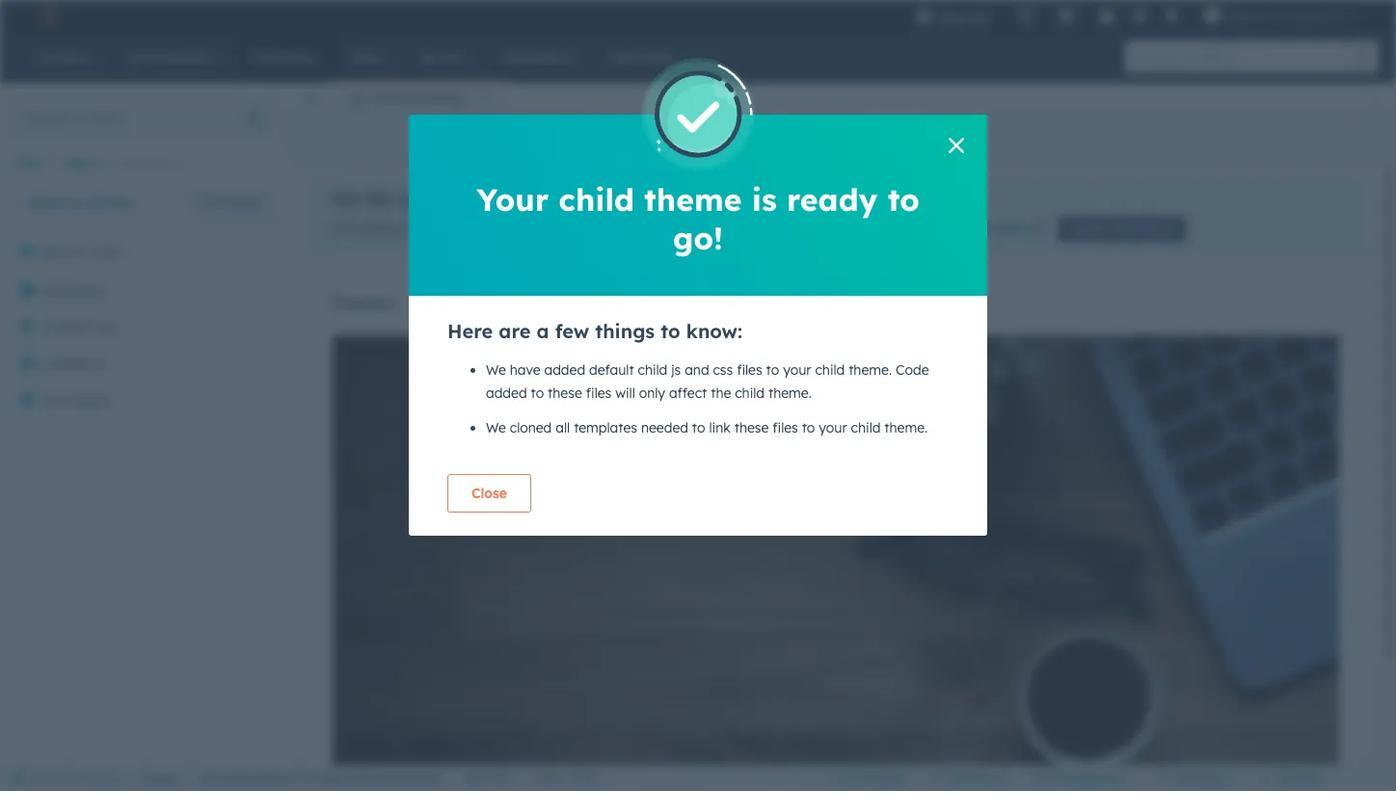 Task type: vqa. For each thing, say whether or not it's contained in the screenshot.
Search assets "search field"
yes



Task type: describe. For each thing, give the bounding box(es) containing it.
actions button
[[122, 150, 185, 177]]

link opens in a new window image inside learn more link
[[1030, 221, 1043, 239]]

theme inside button
[[1139, 222, 1173, 236]]

marketplaces image
[[1058, 9, 1076, 26]]

banner.jpg for @hubspot/growth/images/blog-
[[383, 772, 440, 786]]

few
[[555, 320, 589, 344]]

image
[[140, 772, 177, 786]]

can't
[[509, 220, 540, 237]]

@hubspot/growth/images/blog-
[[201, 772, 383, 786]]

to up js at top left
[[661, 320, 680, 344]]

link opens in a new window image inside changelog link
[[1119, 774, 1131, 785]]

found
[[84, 772, 116, 786]]

changelog
[[1054, 771, 1116, 785]]

0 horizontal spatial is
[[397, 190, 409, 209]]

this theme and its contents can't be edited in the design manager. you can create a child theme.
[[330, 220, 948, 237]]

your
[[477, 181, 549, 219]]

projects
[[948, 771, 995, 785]]

its
[[431, 220, 446, 237]]

theme. left code
[[849, 362, 892, 379]]

growth copy
[[42, 243, 122, 260]]

get
[[839, 771, 860, 785]]

files down actions
[[106, 195, 134, 212]]

studios
[[1288, 8, 1332, 23]]

close
[[472, 485, 507, 503]]

needed
[[641, 420, 689, 437]]

theme. down code
[[885, 420, 928, 437]]

ready
[[787, 181, 878, 219]]

blog-
[[374, 91, 404, 105]]

edited
[[563, 220, 604, 237]]

hubspot image
[[35, 4, 58, 27]]

create child theme button
[[1058, 217, 1186, 242]]

theme. left learn
[[901, 220, 945, 237]]

theme.json
[[42, 393, 111, 410]]

apoptosis
[[1225, 8, 1284, 23]]

we for we have added default child js and css files to your child theme. code added to these files will only affect the child theme.
[[486, 362, 506, 379]]

link
[[709, 420, 731, 437]]

link opens in a new window image for link opens in a new window icon inside the projects link
[[998, 774, 1009, 785]]

2
[[1336, 8, 1342, 23]]

will
[[615, 385, 635, 403]]

1523
[[572, 772, 597, 786]]

learn more
[[948, 220, 1026, 237]]

close button
[[447, 475, 531, 513]]

more
[[991, 220, 1026, 237]]

child inside your child theme is ready to go!
[[559, 181, 634, 219]]

calling icon button
[[1010, 3, 1043, 28]]

children.js
[[42, 356, 105, 373]]

0 horizontal spatial the
[[623, 220, 643, 237]]

notifications image
[[1163, 9, 1181, 26]]

know:
[[686, 320, 743, 344]]

file
[[367, 190, 392, 209]]

growth
[[42, 243, 87, 260]]

reference
[[1175, 772, 1233, 786]]

2500 × 1523
[[533, 772, 597, 786]]

1 vertical spatial preview
[[333, 293, 394, 312]]

your for these
[[819, 420, 847, 437]]

files down default
[[586, 385, 612, 403]]

files right link
[[773, 420, 798, 437]]

250.4kb
[[464, 772, 509, 786]]

code
[[896, 362, 929, 379]]

link opens in a new window image for link opens in a new window icon inside learn more link
[[1030, 222, 1043, 237]]

your for css
[[783, 362, 812, 379]]

learn more link
[[948, 220, 1047, 239]]

Search HubSpot search field
[[1125, 41, 1362, 73]]

css
[[713, 362, 733, 379]]

blog-banner.jpg link
[[330, 83, 509, 116]]

to down have
[[531, 385, 544, 403]]

to right css
[[766, 362, 779, 379]]

preview link
[[189, 191, 274, 216]]

file
[[15, 155, 39, 173]]

only
[[639, 385, 665, 403]]

actions
[[122, 155, 171, 173]]

get started
[[839, 771, 907, 785]]

learn
[[948, 220, 987, 237]]

link opens in a new window image inside changelog link
[[1119, 768, 1131, 791]]

1 horizontal spatial these
[[735, 420, 769, 437]]

Search assets search field
[[12, 98, 278, 137]]

cloned
[[510, 420, 552, 437]]

we have added default child js and css files to your child theme. code added to these files will only affect the child theme.
[[486, 362, 929, 403]]

apoptosis studios 2
[[1225, 8, 1342, 23]]

marketplaces button
[[1047, 0, 1087, 31]]

manager.
[[694, 220, 753, 237]]

search image
[[1356, 50, 1369, 64]]

copy
[[91, 243, 122, 260]]

errors
[[49, 772, 81, 786]]

back to all files
[[30, 195, 134, 212]]

@hubspot/growth/images/blog-banner.jpg
[[201, 772, 440, 786]]

theme inside your child theme is ready to go!
[[644, 181, 742, 219]]

0 horizontal spatial and
[[403, 220, 427, 237]]

create child theme
[[1071, 222, 1173, 236]]

within
[[414, 190, 463, 209]]

can
[[784, 220, 808, 237]]

hubspot
[[483, 190, 551, 209]]

design
[[647, 220, 691, 237]]

your child theme is ready to go!
[[477, 181, 920, 258]]

notifications button
[[1156, 0, 1189, 31]]

menu containing apoptosis studios 2
[[902, 0, 1373, 31]]

go!
[[673, 219, 723, 258]]

projects link
[[918, 767, 1024, 791]]

upgrade
[[937, 10, 991, 25]]



Task type: locate. For each thing, give the bounding box(es) containing it.
default
[[589, 362, 634, 379]]

are
[[499, 320, 531, 344]]

0 vertical spatial we
[[486, 362, 506, 379]]

to left link
[[692, 420, 705, 437]]

link opens in a new window image inside projects link
[[998, 768, 1009, 791]]

we left have
[[486, 362, 506, 379]]

link opens in a new window image
[[1030, 221, 1043, 239], [998, 768, 1009, 791], [1119, 774, 1131, 785]]

this left the file
[[330, 190, 362, 209]]

children.css
[[42, 319, 115, 337]]

templates down will
[[574, 420, 637, 437]]

view
[[64, 155, 97, 173]]

0 horizontal spatial templates
[[42, 283, 106, 300]]

1 horizontal spatial and
[[685, 362, 709, 379]]

child inside button
[[1110, 222, 1136, 236]]

search button
[[1346, 41, 1379, 73]]

link opens in a new window image inside projects link
[[998, 774, 1009, 785]]

apoptosis studios 2 button
[[1192, 0, 1371, 31]]

back to all files button
[[15, 195, 134, 212]]

no
[[30, 772, 46, 786]]

these inside we have added default child js and css files to your child theme. code added to these files will only affect the child theme.
[[548, 385, 582, 403]]

link opens in a new window image right changelog
[[1119, 774, 1131, 785]]

0 horizontal spatial link opens in a new window image
[[998, 768, 1009, 791]]

this for this file is within a hubspot theme
[[330, 190, 362, 209]]

0 vertical spatial added
[[544, 362, 586, 379]]

theme up edited
[[556, 190, 605, 209]]

1 vertical spatial all
[[556, 420, 570, 437]]

2 we from the top
[[486, 420, 506, 437]]

templates inside your child theme is ready to go! dialog
[[574, 420, 637, 437]]

the right in
[[623, 220, 643, 237]]

2 vertical spatial a
[[537, 320, 549, 344]]

settings image
[[1131, 8, 1149, 26]]

to right back
[[68, 195, 82, 212]]

link opens in a new window image right "projects" at right bottom
[[998, 774, 1009, 785]]

1 horizontal spatial preview
[[333, 293, 394, 312]]

close image
[[949, 138, 964, 153]]

1 horizontal spatial is
[[752, 181, 777, 219]]

settings
[[1275, 772, 1322, 786]]

in
[[608, 220, 619, 237]]

create
[[1071, 222, 1107, 236]]

started
[[863, 771, 907, 785]]

your inside we have added default child js and css files to your child theme. code added to these files will only affect the child theme.
[[783, 362, 812, 379]]

theme right create at right
[[1139, 222, 1173, 236]]

0 vertical spatial all
[[86, 195, 102, 212]]

we inside we have added default child js and css files to your child theme. code added to these files will only affect the child theme.
[[486, 362, 506, 379]]

menu item
[[1004, 0, 1008, 31]]

we left cloned
[[486, 420, 506, 437]]

1 horizontal spatial the
[[711, 385, 731, 403]]

designfinderui.modals.newchildthemewizard.successalert.imagealt image
[[641, 58, 755, 171]]

0 horizontal spatial these
[[548, 385, 582, 403]]

0 horizontal spatial your
[[783, 362, 812, 379]]

we
[[486, 362, 506, 379], [486, 420, 506, 437]]

a
[[468, 190, 478, 209], [856, 220, 864, 237], [537, 320, 549, 344]]

banner.jpg for blog-
[[404, 91, 465, 105]]

this left its
[[330, 220, 355, 237]]

get started link
[[809, 767, 918, 791]]

link opens in a new window image right the more at the right of the page
[[1030, 221, 1043, 239]]

settings button
[[1245, 767, 1323, 792]]

files
[[106, 195, 134, 212], [737, 362, 763, 379], [586, 385, 612, 403], [773, 420, 798, 437]]

2 horizontal spatial a
[[856, 220, 864, 237]]

0 vertical spatial a
[[468, 190, 478, 209]]

here
[[447, 320, 493, 344]]

all right cloned
[[556, 420, 570, 437]]

0 vertical spatial templates
[[42, 283, 106, 300]]

1 vertical spatial we
[[486, 420, 506, 437]]

0 vertical spatial banner.jpg
[[404, 91, 465, 105]]

theme down the file
[[359, 220, 399, 237]]

to right "ready"
[[888, 181, 920, 219]]

is inside your child theme is ready to go!
[[752, 181, 777, 219]]

1 vertical spatial templates
[[574, 420, 637, 437]]

to right link
[[802, 420, 815, 437]]

1 vertical spatial the
[[711, 385, 731, 403]]

the
[[623, 220, 643, 237], [711, 385, 731, 403]]

1 vertical spatial this
[[330, 220, 355, 237]]

0 horizontal spatial added
[[486, 385, 527, 403]]

a inside dialog
[[537, 320, 549, 344]]

back
[[30, 195, 64, 212]]

1 vertical spatial and
[[685, 362, 709, 379]]

0 horizontal spatial a
[[468, 190, 478, 209]]

link opens in a new window image right changelog
[[1119, 768, 1131, 791]]

theme up the design
[[644, 181, 742, 219]]

1 horizontal spatial templates
[[574, 420, 637, 437]]

reference button
[[1145, 767, 1234, 792]]

we cloned all templates needed to link these files to your child theme.
[[486, 420, 928, 437]]

to inside your child theme is ready to go!
[[888, 181, 920, 219]]

theme. up the we cloned all templates needed to link these files to your child theme.
[[769, 385, 812, 403]]

be
[[544, 220, 560, 237]]

blog-banner.jpg navigation
[[330, 83, 509, 116]]

all for cloned
[[556, 420, 570, 437]]

help button
[[1091, 0, 1124, 31]]

0 vertical spatial these
[[548, 385, 582, 403]]

and left its
[[403, 220, 427, 237]]

things
[[595, 320, 655, 344]]

changelog link
[[1024, 767, 1145, 791]]

calling icon image
[[1018, 8, 1035, 25]]

have
[[510, 362, 541, 379]]

you
[[757, 220, 781, 237]]

2500
[[533, 772, 561, 786]]

0 vertical spatial preview
[[202, 196, 244, 210]]

create
[[811, 220, 852, 237]]

0 vertical spatial the
[[623, 220, 643, 237]]

menu
[[902, 0, 1373, 31]]

all inside your child theme is ready to go! dialog
[[556, 420, 570, 437]]

this file is within a hubspot theme
[[330, 190, 605, 209]]

link opens in a new window image right the more at the right of the page
[[1030, 222, 1043, 237]]

2 this from the top
[[330, 220, 355, 237]]

templates
[[42, 283, 106, 300], [574, 420, 637, 437]]

a right 'create'
[[856, 220, 864, 237]]

to
[[888, 181, 920, 219], [68, 195, 82, 212], [661, 320, 680, 344], [766, 362, 779, 379], [531, 385, 544, 403], [692, 420, 705, 437], [802, 420, 815, 437]]

affect
[[669, 385, 707, 403]]

and inside we have added default child js and css files to your child theme. code added to these files will only affect the child theme.
[[685, 362, 709, 379]]

2 horizontal spatial link opens in a new window image
[[1119, 768, 1131, 791]]

link opens in a new window image inside learn more link
[[1030, 222, 1043, 237]]

child
[[559, 181, 634, 219], [868, 220, 897, 237], [1110, 222, 1136, 236], [638, 362, 668, 379], [815, 362, 845, 379], [735, 385, 765, 403], [851, 420, 881, 437]]

settings link
[[1128, 5, 1152, 26]]

here are a few things to know:
[[447, 320, 743, 344]]

1 vertical spatial a
[[856, 220, 864, 237]]

these right link
[[735, 420, 769, 437]]

0 vertical spatial your
[[783, 362, 812, 379]]

1 vertical spatial your
[[819, 420, 847, 437]]

tara schultz image
[[1204, 7, 1221, 24]]

view button
[[64, 150, 110, 177]]

a up contents
[[468, 190, 478, 209]]

hubspot link
[[23, 4, 72, 27]]

blog-banner.jpg
[[374, 91, 465, 105]]

we for we cloned all templates needed to link these files to your child theme.
[[486, 420, 506, 437]]

0 vertical spatial this
[[330, 190, 362, 209]]

templates up the children.css
[[42, 283, 106, 300]]

1 horizontal spatial added
[[544, 362, 586, 379]]

banner.jpg
[[404, 91, 465, 105], [383, 772, 440, 786]]

js
[[671, 362, 681, 379]]

upgrade image
[[916, 9, 933, 26]]

is up you
[[752, 181, 777, 219]]

1 horizontal spatial link opens in a new window image
[[1030, 221, 1043, 239]]

all
[[86, 195, 102, 212], [556, 420, 570, 437]]

0 horizontal spatial link opens in a new window image
[[998, 774, 1009, 785]]

2 horizontal spatial link opens in a new window image
[[1119, 774, 1131, 785]]

1 vertical spatial added
[[486, 385, 527, 403]]

link opens in a new window image right "projects" at right bottom
[[998, 768, 1009, 791]]

all down view popup button
[[86, 195, 102, 212]]

the inside we have added default child js and css files to your child theme. code added to these files will only affect the child theme.
[[711, 385, 731, 403]]

1 we from the top
[[486, 362, 506, 379]]

all for to
[[86, 195, 102, 212]]

added down have
[[486, 385, 527, 403]]

theme
[[644, 181, 742, 219], [556, 190, 605, 209], [359, 220, 399, 237], [1139, 222, 1173, 236]]

this
[[330, 190, 362, 209], [330, 220, 355, 237]]

files right css
[[737, 362, 763, 379]]

and right js at top left
[[685, 362, 709, 379]]

no errors found
[[30, 772, 116, 786]]

×
[[564, 772, 569, 786]]

0 horizontal spatial preview
[[202, 196, 244, 210]]

this for this theme and its contents can't be edited in the design manager. you can create a child theme.
[[330, 220, 355, 237]]

these up cloned
[[548, 385, 582, 403]]

is right the file
[[397, 190, 409, 209]]

link opens in a new window image
[[1030, 222, 1043, 237], [1119, 768, 1131, 791], [998, 774, 1009, 785]]

file button
[[15, 150, 53, 177]]

contents
[[450, 220, 505, 237]]

your
[[783, 362, 812, 379], [819, 420, 847, 437]]

1 horizontal spatial all
[[556, 420, 570, 437]]

0 horizontal spatial all
[[86, 195, 102, 212]]

help image
[[1099, 9, 1116, 26]]

1 this from the top
[[330, 190, 362, 209]]

added right have
[[544, 362, 586, 379]]

a right are
[[537, 320, 549, 344]]

1 vertical spatial banner.jpg
[[383, 772, 440, 786]]

1 horizontal spatial link opens in a new window image
[[1030, 222, 1043, 237]]

and
[[403, 220, 427, 237], [685, 362, 709, 379]]

the down css
[[711, 385, 731, 403]]

1 horizontal spatial a
[[537, 320, 549, 344]]

banner.jpg inside navigation
[[404, 91, 465, 105]]

0 vertical spatial and
[[403, 220, 427, 237]]

1 vertical spatial these
[[735, 420, 769, 437]]

your child theme is ready to go! dialog
[[409, 58, 988, 537]]

1 horizontal spatial your
[[819, 420, 847, 437]]



